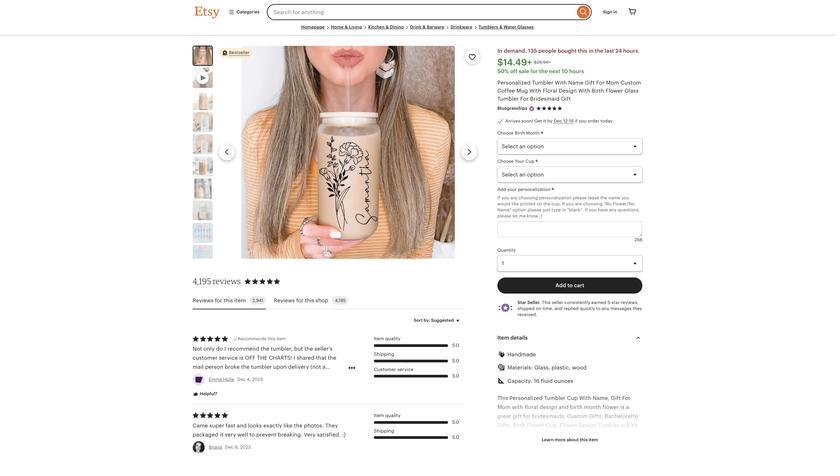 Task type: vqa. For each thing, say whether or not it's contained in the screenshot.
Jackets & Coats Link
no



Task type: locate. For each thing, give the bounding box(es) containing it.
are down your
[[511, 195, 518, 200]]

& right home
[[345, 25, 348, 30]]

2023 right 4,
[[252, 377, 263, 382]]

cup. down 'will'
[[617, 432, 629, 438]]

0 vertical spatial 4,195
[[193, 277, 211, 287]]

1 vertical spatial choosing
[[584, 201, 603, 207]]

for down 4,195 reviews
[[215, 298, 222, 304]]

month
[[585, 405, 602, 411]]

1 choose from the top
[[498, 131, 514, 136]]

1 vertical spatial cup.
[[617, 432, 629, 438]]

1 shipping from the top
[[374, 352, 395, 357]]

2 item quality from the top
[[374, 413, 401, 419]]

tumbler
[[533, 80, 554, 86], [498, 96, 519, 102], [545, 395, 566, 402], [599, 423, 620, 429]]

this inside 'this personalized tumbler cup with name, gift for mom with floral design and birth month flower is a great gift for bridesmaids.  custom gifts, bachelorette gifts, birth flower cup, flower design tumbler will be the best gift ever and is a perfect iced coffee cup. makes a wonderful mother-in-law gift for mother's day!'
[[498, 395, 509, 402]]

1 vertical spatial this
[[498, 395, 509, 402]]

with down '10' at the top right
[[555, 80, 567, 86]]

a down best
[[516, 441, 519, 447]]

1 horizontal spatial it
[[544, 119, 547, 124]]

add left your
[[498, 187, 507, 192]]

sign
[[603, 9, 613, 14]]

gift right name
[[586, 80, 595, 86]]

for down floral
[[524, 414, 531, 420]]

add
[[498, 187, 507, 192], [556, 282, 567, 289]]

details
[[511, 335, 528, 341]]

quality for briana dec 6, 2023
[[386, 413, 401, 419]]

with up month
[[580, 395, 592, 402]]

0 vertical spatial mom
[[607, 80, 620, 86]]

0 horizontal spatial reviews
[[193, 298, 214, 304]]

None search field
[[267, 4, 592, 20]]

it left very
[[220, 432, 224, 438]]

item quality for emma holle dec 4, 2023
[[374, 336, 401, 342]]

1 vertical spatial 2023
[[240, 445, 251, 450]]

0 horizontal spatial it
[[220, 432, 224, 438]]

mom up great
[[498, 405, 511, 411]]

0 vertical spatial is
[[621, 405, 625, 411]]

1 vertical spatial choose
[[498, 159, 514, 164]]

1 vertical spatial 4,195
[[335, 298, 346, 303]]

2 horizontal spatial item
[[589, 438, 599, 443]]

2 horizontal spatial in
[[614, 9, 618, 14]]

1 & from the left
[[345, 25, 348, 30]]

item inside dropdown button
[[589, 438, 599, 443]]

on down seller.
[[536, 306, 542, 311]]

order
[[588, 119, 600, 124]]

mom inside 'this personalized tumbler cup with name, gift for mom with floral design and birth month flower is a great gift for bridesmaids.  custom gifts, bachelorette gifts, birth flower cup, flower design tumbler will be the best gift ever and is a perfect iced coffee cup. makes a wonderful mother-in-law gift for mother's day!'
[[498, 405, 511, 411]]

let
[[513, 214, 518, 219]]

0 horizontal spatial this
[[498, 395, 509, 402]]

1 horizontal spatial is
[[621, 405, 625, 411]]

gift down iced
[[586, 441, 595, 447]]

cup inside 'this personalized tumbler cup with name, gift for mom with floral design and birth month flower is a great gift for bridesmaids.  custom gifts, bachelorette gifts, birth flower cup, flower design tumbler will be the best gift ever and is a perfect iced coffee cup. makes a wonderful mother-in-law gift for mother's day!'
[[568, 395, 578, 402]]

2 quality from the top
[[386, 413, 401, 419]]

in inside sign in button
[[614, 9, 618, 14]]

like up option
[[512, 201, 519, 207]]

0 vertical spatial shipping
[[374, 352, 395, 357]]

0 vertical spatial on
[[537, 201, 543, 207]]

cup right your
[[526, 159, 535, 164]]

for right name
[[597, 80, 605, 86]]

1 horizontal spatial flower
[[560, 423, 578, 429]]

menu bar containing homepage
[[195, 24, 641, 36]]

2023 right 6,
[[240, 445, 251, 450]]

birth up best
[[513, 423, 526, 429]]

choose for choose your cup
[[498, 159, 514, 164]]

2,941
[[253, 298, 264, 303]]

2 horizontal spatial please
[[574, 195, 587, 200]]

Search for anything text field
[[267, 4, 576, 20]]

flower
[[603, 405, 620, 411]]

dec right by
[[554, 119, 563, 124]]

tumbler up coffee
[[599, 423, 620, 429]]

know
[[527, 214, 539, 219]]

gift left ever
[[521, 432, 530, 438]]

1 horizontal spatial this
[[543, 300, 551, 305]]

this up great
[[498, 395, 509, 402]]

4,195 right shop
[[335, 298, 346, 303]]

1 vertical spatial are
[[576, 201, 582, 207]]

today
[[601, 119, 613, 124]]

0 horizontal spatial cup
[[526, 159, 535, 164]]

any inside if you are choosing personalization please leave the name you would like printed on the cup.  if you are choosing "no flower/no name" option please just type in "blank".  if you have any questions, please let me know :)
[[610, 208, 617, 213]]

cup.
[[552, 201, 561, 207], [617, 432, 629, 438]]

1 vertical spatial is
[[555, 432, 560, 438]]

plastic,
[[552, 365, 571, 371]]

for inside 'this personalized tumbler cup with name, gift for mom with floral design and birth month flower is a great gift for bridesmaids.  custom gifts, bachelorette gifts, birth flower cup, flower design tumbler will be the best gift ever and is a perfect iced coffee cup. makes a wonderful mother-in-law gift for mother's day!'
[[623, 395, 631, 402]]

star
[[612, 300, 620, 305]]

menu bar
[[195, 24, 641, 36]]

5.0
[[453, 343, 460, 348], [453, 358, 460, 364], [453, 374, 460, 379], [453, 420, 460, 425], [453, 435, 460, 441]]

mom
[[607, 80, 620, 86], [498, 405, 511, 411]]

0 horizontal spatial 4,195
[[193, 277, 211, 287]]

bridesmaids.
[[532, 414, 566, 420]]

choosing up printed
[[519, 195, 539, 200]]

1 vertical spatial gifts,
[[498, 423, 512, 429]]

0 vertical spatial cup
[[526, 159, 535, 164]]

2 vertical spatial a
[[516, 441, 519, 447]]

personalized up floral
[[510, 395, 543, 402]]

2 shipping from the top
[[374, 429, 395, 434]]

2 reviews from the left
[[274, 298, 295, 304]]

0 horizontal spatial a
[[516, 441, 519, 447]]

1 horizontal spatial gifts,
[[590, 414, 604, 420]]

please
[[574, 195, 587, 200], [528, 208, 542, 213], [498, 214, 512, 219]]

0 horizontal spatial design
[[559, 88, 577, 94]]

gift up the flower
[[612, 395, 621, 402]]

0 horizontal spatial gifts,
[[498, 423, 512, 429]]

0 horizontal spatial dec
[[226, 445, 234, 450]]

custom down birth
[[568, 414, 588, 420]]

living
[[349, 25, 362, 30]]

gifts, down month
[[590, 414, 604, 420]]

0 horizontal spatial is
[[555, 432, 560, 438]]

earned
[[592, 300, 607, 305]]

:) right satisfied.
[[343, 432, 346, 438]]

1 vertical spatial mom
[[498, 405, 511, 411]]

gift inside 'this personalized tumbler cup with name, gift for mom with floral design and birth month flower is a great gift for bridesmaids.  custom gifts, bachelorette gifts, birth flower cup, flower design tumbler will be the best gift ever and is a perfect iced coffee cup. makes a wonderful mother-in-law gift for mother's day!'
[[612, 395, 621, 402]]

perfect
[[566, 432, 585, 438]]

if up "would"
[[498, 195, 501, 200]]

:) inside if you are choosing personalization please leave the name you would like printed on the cup.  if you are choosing "no flower/no name" option please just type in "blank".  if you have any questions, please let me know :)
[[540, 214, 543, 219]]

"no
[[604, 201, 612, 207]]

and down cup,
[[544, 432, 554, 438]]

the up makes
[[498, 432, 506, 438]]

0 vertical spatial it
[[544, 119, 547, 124]]

your
[[508, 187, 517, 192]]

tab list
[[193, 293, 465, 310]]

2 vertical spatial birth
[[513, 423, 526, 429]]

any down the 5-
[[602, 306, 610, 311]]

1 vertical spatial shipping
[[374, 429, 395, 434]]

materials: glass, plastic, wood
[[508, 365, 587, 371]]

please up know
[[528, 208, 542, 213]]

2 vertical spatial to
[[250, 432, 255, 438]]

1 horizontal spatial reviews
[[274, 298, 295, 304]]

this down reviews
[[224, 298, 233, 304]]

sign in button
[[598, 6, 623, 18]]

0 vertical spatial quality
[[386, 336, 401, 342]]

design down name
[[559, 88, 577, 94]]

please down the name"
[[498, 214, 512, 219]]

1 horizontal spatial cup.
[[617, 432, 629, 438]]

the left last
[[596, 48, 604, 54]]

for down "mug"
[[521, 96, 529, 102]]

0 vertical spatial 2023
[[252, 377, 263, 382]]

just
[[543, 208, 551, 213]]

1 horizontal spatial item
[[277, 337, 286, 342]]

1 horizontal spatial :)
[[540, 214, 543, 219]]

flower inside personalized tumbler with name gift for mom custom coffee mug with floral design with birth flower glass tumbler for bridesmaid gift
[[606, 88, 624, 94]]

mom down last
[[607, 80, 620, 86]]

1 horizontal spatial custom
[[621, 80, 642, 86]]

it inside the came super fast and looks exactly like the photos. they packaged it very well to prevent breaking. very satisfied. :)
[[220, 432, 224, 438]]

2 vertical spatial gift
[[612, 395, 621, 402]]

type
[[552, 208, 562, 213]]

you
[[579, 119, 587, 124], [502, 195, 510, 200], [622, 195, 630, 200], [567, 201, 574, 207], [590, 208, 597, 213]]

shipping for emma holle dec 4, 2023
[[374, 352, 395, 357]]

1 vertical spatial cup
[[568, 395, 578, 402]]

0 vertical spatial personalized
[[498, 80, 531, 86]]

choose for choose birth month
[[498, 131, 514, 136]]

personalization up printed
[[518, 187, 551, 192]]

4,195
[[193, 277, 211, 287], [335, 298, 346, 303]]

seller
[[552, 300, 564, 305]]

satisfied.
[[317, 432, 341, 438]]

the up "no in the top right of the page
[[601, 195, 608, 200]]

0 horizontal spatial like
[[284, 423, 293, 429]]

reviews right the 2,941
[[274, 298, 295, 304]]

birth left month
[[515, 131, 525, 136]]

0 horizontal spatial if
[[498, 195, 501, 200]]

and left birth
[[559, 405, 569, 411]]

item
[[235, 298, 246, 304], [277, 337, 286, 342], [589, 438, 599, 443]]

0 horizontal spatial item
[[235, 298, 246, 304]]

off
[[511, 68, 518, 75]]

mug
[[517, 88, 528, 94]]

the down $28.99+ at the right of the page
[[540, 68, 548, 75]]

in right 'sign' at the right of the page
[[614, 9, 618, 14]]

to right the well
[[250, 432, 255, 438]]

and inside this seller consistently earned 5-star reviews, shipped on time, and replied quickly to any messages they received.
[[555, 306, 563, 311]]

1 horizontal spatial design
[[579, 423, 597, 429]]

this left shop
[[305, 298, 315, 304]]

for left shop
[[297, 298, 304, 304]]

1 horizontal spatial to
[[568, 282, 573, 289]]

1 reviews from the left
[[193, 298, 214, 304]]

2 vertical spatial if
[[585, 208, 588, 213]]

to down the earned
[[597, 306, 601, 311]]

item right recommends
[[277, 337, 286, 342]]

shipping
[[374, 352, 395, 357], [374, 429, 395, 434]]

gift down with
[[513, 414, 522, 420]]

0 horizontal spatial for
[[521, 96, 529, 102]]

month
[[527, 131, 540, 136]]

with inside 'this personalized tumbler cup with name, gift for mom with floral design and birth month flower is a great gift for bridesmaids.  custom gifts, bachelorette gifts, birth flower cup, flower design tumbler will be the best gift ever and is a perfect iced coffee cup. makes a wonderful mother-in-law gift for mother's day!'
[[580, 395, 592, 402]]

shipping for briana dec 6, 2023
[[374, 429, 395, 434]]

with down name
[[579, 88, 591, 94]]

2 horizontal spatial dec
[[554, 119, 563, 124]]

0 vertical spatial cup.
[[552, 201, 561, 207]]

0 horizontal spatial add
[[498, 187, 507, 192]]

2 choose from the top
[[498, 159, 514, 164]]

4,195 for 4,195 reviews
[[193, 277, 211, 287]]

it left by
[[544, 119, 547, 124]]

choose down arrives
[[498, 131, 514, 136]]

1 horizontal spatial in
[[589, 48, 594, 54]]

this right about
[[580, 438, 588, 443]]

dec left 6,
[[226, 445, 234, 450]]

& left water
[[500, 25, 503, 30]]

a
[[627, 405, 630, 411], [561, 432, 564, 438], [516, 441, 519, 447]]

1 vertical spatial it
[[220, 432, 224, 438]]

with
[[555, 80, 567, 86], [530, 88, 542, 94], [579, 88, 591, 94], [580, 395, 592, 402]]

messages
[[611, 306, 632, 311]]

add inside button
[[556, 282, 567, 289]]

are up "blank".
[[576, 201, 582, 207]]

tumbler up floral
[[533, 80, 554, 86]]

to inside the came super fast and looks exactly like the photos. they packaged it very well to prevent breaking. very satisfied. :)
[[250, 432, 255, 438]]

this right bought
[[579, 48, 588, 54]]

0 vertical spatial item quality
[[374, 336, 401, 342]]

capacity: 16 fluid ounces
[[508, 378, 574, 385]]

this
[[579, 48, 588, 54], [224, 298, 233, 304], [305, 298, 315, 304], [268, 337, 275, 342], [580, 438, 588, 443]]

cup. inside if you are choosing personalization please leave the name you would like printed on the cup.  if you are choosing "no flower/no name" option please just type in "blank".  if you have any questions, please let me know :)
[[552, 201, 561, 207]]

flower left glass
[[606, 88, 624, 94]]

2 horizontal spatial flower
[[606, 88, 624, 94]]

gifts,
[[590, 414, 604, 420], [498, 423, 512, 429]]

:) right know
[[540, 214, 543, 219]]

2 horizontal spatial to
[[597, 306, 601, 311]]

about
[[567, 438, 579, 443]]

&
[[345, 25, 348, 30], [386, 25, 389, 30], [423, 25, 426, 30], [500, 25, 503, 30]]

personalization inside if you are choosing personalization please leave the name you would like printed on the cup.  if you are choosing "no flower/no name" option please just type in "blank".  if you have any questions, please let me know :)
[[540, 195, 572, 200]]

glasses
[[518, 25, 534, 30]]

1 horizontal spatial like
[[512, 201, 519, 207]]

0 vertical spatial for
[[597, 80, 605, 86]]

item left the 2,941
[[235, 298, 246, 304]]

any
[[610, 208, 617, 213], [602, 306, 610, 311]]

0 vertical spatial like
[[512, 201, 519, 207]]

gifts, down great
[[498, 423, 512, 429]]

birth up order
[[592, 88, 605, 94]]

this for seller
[[543, 300, 551, 305]]

1 horizontal spatial 4,195
[[335, 298, 346, 303]]

and up the well
[[237, 423, 247, 429]]

0 horizontal spatial custom
[[568, 414, 588, 420]]

0 vertical spatial gift
[[586, 80, 595, 86]]

1 vertical spatial item quality
[[374, 413, 401, 419]]

sale
[[519, 68, 530, 75]]

reviews
[[193, 298, 214, 304], [274, 298, 295, 304]]

demand.
[[504, 48, 527, 54]]

and
[[555, 306, 563, 311], [559, 405, 569, 411], [237, 423, 247, 429], [544, 432, 554, 438]]

custom up glass
[[621, 80, 642, 86]]

1 horizontal spatial a
[[561, 432, 564, 438]]

1 vertical spatial custom
[[568, 414, 588, 420]]

printed
[[521, 201, 536, 207]]

0 vertical spatial custom
[[621, 80, 642, 86]]

1 vertical spatial gift
[[521, 432, 530, 438]]

more
[[555, 438, 566, 443]]

add your personalization
[[498, 187, 552, 192]]

personalized glass tumbler with name and birth flower for iced coffee with lid and straw gift for her birthday gift customized gift for mom bridal party gift bachelorette party gift christmas gift party favors company gift personalized gift darlify image
[[242, 46, 455, 259], [194, 46, 212, 65], [193, 90, 213, 110], [193, 112, 213, 132], [193, 134, 213, 155], [193, 157, 213, 177], [193, 179, 213, 199], [193, 201, 213, 221], [193, 223, 213, 243], [193, 245, 213, 265]]

this up time,
[[543, 300, 551, 305]]

recommends
[[238, 337, 267, 342]]

mother-
[[548, 441, 569, 447]]

if up add your personalization text box
[[563, 201, 566, 207]]

the up just
[[544, 201, 551, 207]]

like up breaking.
[[284, 423, 293, 429]]

quickly
[[580, 306, 596, 311]]

item for briana dec 6, 2023
[[374, 413, 384, 419]]

reviews down 4,195 reviews
[[193, 298, 214, 304]]

1 vertical spatial :)
[[343, 432, 346, 438]]

and down seller
[[555, 306, 563, 311]]

1 item quality from the top
[[374, 336, 401, 342]]

is up mother-
[[555, 432, 560, 438]]

bluegrasssips
[[498, 106, 528, 111]]

item details
[[498, 335, 528, 341]]

1 vertical spatial quality
[[386, 413, 401, 419]]

flower up perfect
[[560, 423, 578, 429]]

3 5.0 from the top
[[453, 374, 460, 379]]

1 horizontal spatial if
[[563, 201, 566, 207]]

suggested
[[432, 318, 454, 323]]

1 quality from the top
[[386, 336, 401, 342]]

& left dining
[[386, 25, 389, 30]]

in-
[[569, 441, 576, 447]]

1 vertical spatial like
[[284, 423, 293, 429]]

1 vertical spatial dec
[[238, 377, 246, 382]]

& right drink
[[423, 25, 426, 30]]

cup up birth
[[568, 395, 578, 402]]

personalized inside personalized tumbler with name gift for mom custom coffee mug with floral design with birth flower glass tumbler for bridesmaid gift
[[498, 80, 531, 86]]

this inside this seller consistently earned 5-star reviews, shipped on time, and replied quickly to any messages they received.
[[543, 300, 551, 305]]

5 5.0 from the top
[[453, 435, 460, 441]]

any down "no in the top right of the page
[[610, 208, 617, 213]]

a up bachelorette
[[627, 405, 630, 411]]

1 vertical spatial a
[[561, 432, 564, 438]]

design up iced
[[579, 423, 597, 429]]

custom
[[621, 80, 642, 86], [568, 414, 588, 420]]

personalized up coffee
[[498, 80, 531, 86]]

customer
[[374, 367, 396, 372]]

very
[[304, 432, 316, 438]]

name
[[609, 195, 621, 200]]

choosing down leave
[[584, 201, 603, 207]]

hours
[[570, 68, 585, 75]]

for right sale
[[531, 68, 538, 75]]

2 & from the left
[[386, 25, 389, 30]]

1 vertical spatial design
[[579, 423, 597, 429]]

1 vertical spatial on
[[536, 306, 542, 311]]

sort by: suggested button
[[409, 314, 467, 328]]

banner
[[183, 0, 653, 24]]

0 vertical spatial choose
[[498, 131, 514, 136]]

looks
[[248, 423, 262, 429]]

choose left your
[[498, 159, 514, 164]]

item quality
[[374, 336, 401, 342], [374, 413, 401, 419]]

super
[[210, 423, 224, 429]]

custom inside personalized tumbler with name gift for mom custom coffee mug with floral design with birth flower glass tumbler for bridesmaid gift
[[621, 80, 642, 86]]

time,
[[543, 306, 554, 311]]

emma holle dec 4, 2023
[[209, 377, 263, 382]]

1 vertical spatial personalization
[[540, 195, 572, 200]]

3 & from the left
[[423, 25, 426, 30]]

arrives
[[506, 119, 521, 124]]

4 & from the left
[[500, 25, 503, 30]]

this inside dropdown button
[[580, 438, 588, 443]]

for up bachelorette
[[623, 395, 631, 402]]

:) inside the came super fast and looks exactly like the photos. they packaged it very well to prevent breaking. very satisfied. :)
[[343, 432, 346, 438]]

custom inside 'this personalized tumbler cup with name, gift for mom with floral design and birth month flower is a great gift for bridesmaids.  custom gifts, bachelorette gifts, birth flower cup, flower design tumbler will be the best gift ever and is a perfect iced coffee cup. makes a wonderful mother-in-law gift for mother's day!'
[[568, 414, 588, 420]]

great
[[498, 414, 512, 420]]

the inside 'this personalized tumbler cup with name, gift for mom with floral design and birth month flower is a great gift for bridesmaids.  custom gifts, bachelorette gifts, birth flower cup, flower design tumbler will be the best gift ever and is a perfect iced coffee cup. makes a wonderful mother-in-law gift for mother's day!'
[[498, 432, 506, 438]]

cup. up type
[[552, 201, 561, 207]]



Task type: describe. For each thing, give the bounding box(es) containing it.
add for add to cart
[[556, 282, 567, 289]]

in demand. 135 people bought this in the last 24 hours.
[[498, 48, 640, 54]]

item for emma holle dec 4, 2023
[[374, 336, 384, 342]]

kitchen
[[369, 25, 385, 30]]

star
[[518, 300, 527, 305]]

birth inside personalized tumbler with name gift for mom custom coffee mug with floral design with birth flower glass tumbler for bridesmaid gift
[[592, 88, 605, 94]]

learn
[[542, 438, 554, 443]]

came super fast and looks exactly like the photos. they packaged it very well to prevent breaking. very satisfied. :)
[[193, 423, 346, 438]]

packaged
[[193, 432, 219, 438]]

1 vertical spatial if
[[563, 201, 566, 207]]

in inside if you are choosing personalization please leave the name you would like printed on the cup.  if you are choosing "no flower/no name" option please just type in "blank".  if you have any questions, please let me know :)
[[563, 208, 567, 213]]

like inside the came super fast and looks exactly like the photos. they packaged it very well to prevent breaking. very satisfied. :)
[[284, 423, 293, 429]]

4,195 for 4,195
[[335, 298, 346, 303]]

1 horizontal spatial please
[[528, 208, 542, 213]]

in
[[498, 48, 503, 54]]

2 horizontal spatial if
[[585, 208, 588, 213]]

personalized inside 'this personalized tumbler cup with name, gift for mom with floral design and birth month flower is a great gift for bridesmaids.  custom gifts, bachelorette gifts, birth flower cup, flower design tumbler will be the best gift ever and is a perfect iced coffee cup. makes a wonderful mother-in-law gift for mother's day!'
[[510, 395, 543, 402]]

2 5.0 from the top
[[453, 358, 460, 364]]

cup. inside 'this personalized tumbler cup with name, gift for mom with floral design and birth month flower is a great gift for bridesmaids.  custom gifts, bachelorette gifts, birth flower cup, flower design tumbler will be the best gift ever and is a perfect iced coffee cup. makes a wonderful mother-in-law gift for mother's day!'
[[617, 432, 629, 438]]

reviews,
[[622, 300, 639, 305]]

have
[[598, 208, 609, 213]]

add to cart
[[556, 282, 585, 289]]

0 vertical spatial gift
[[513, 414, 522, 420]]

& for tumblers
[[500, 25, 503, 30]]

name,
[[593, 395, 610, 402]]

4 5.0 from the top
[[453, 420, 460, 425]]

1 vertical spatial in
[[589, 48, 594, 54]]

0 vertical spatial personalization
[[518, 187, 551, 192]]

you up "would"
[[502, 195, 510, 200]]

& for kitchen
[[386, 25, 389, 30]]

2 vertical spatial please
[[498, 214, 512, 219]]

tab list containing reviews for this item
[[193, 293, 465, 310]]

handmade
[[508, 352, 537, 358]]

kitchen & dining link
[[369, 25, 404, 30]]

capacity:
[[508, 378, 533, 385]]

1 vertical spatial for
[[521, 96, 529, 102]]

received.
[[518, 312, 538, 318]]

next
[[550, 68, 561, 75]]

with
[[512, 405, 524, 411]]

0 vertical spatial if
[[498, 195, 501, 200]]

glass,
[[535, 365, 551, 371]]

coffee
[[599, 432, 616, 438]]

for down coffee
[[597, 441, 604, 447]]

you up flower/no on the right of page
[[622, 195, 630, 200]]

helpful?
[[199, 392, 217, 397]]

like inside if you are choosing personalization please leave the name you would like printed on the cup.  if you are choosing "no flower/no name" option please just type in "blank".  if you have any questions, please let me know :)
[[512, 201, 519, 207]]

drinkware
[[451, 25, 473, 30]]

wood
[[573, 365, 587, 371]]

0 vertical spatial dec
[[554, 119, 563, 124]]

& for drink
[[423, 25, 426, 30]]

1 horizontal spatial dec
[[238, 377, 246, 382]]

add to cart button
[[498, 278, 643, 294]]

and inside the came super fast and looks exactly like the photos. they packaged it very well to prevent breaking. very satisfied. :)
[[237, 423, 247, 429]]

bestseller
[[229, 50, 250, 55]]

with up bridesmaid
[[530, 88, 542, 94]]

if you are choosing personalization please leave the name you would like printed on the cup.  if you are choosing "no flower/no name" option please just type in "blank".  if you have any questions, please let me know :)
[[498, 195, 641, 219]]

barware
[[427, 25, 445, 30]]

service
[[398, 367, 414, 372]]

tumblers & water glasses
[[479, 25, 534, 30]]

item inside dropdown button
[[498, 335, 510, 341]]

1 vertical spatial item
[[277, 337, 286, 342]]

1 5.0 from the top
[[453, 343, 460, 348]]

learn more about this item button
[[537, 434, 604, 447]]

they
[[326, 423, 338, 429]]

design
[[540, 405, 558, 411]]

ounces
[[555, 378, 574, 385]]

reviews for reviews for this item
[[193, 298, 214, 304]]

breaking.
[[278, 432, 303, 438]]

name
[[569, 80, 584, 86]]

shipped
[[518, 306, 535, 311]]

tumbler up design
[[545, 395, 566, 402]]

design inside 'this personalized tumbler cup with name, gift for mom with floral design and birth month flower is a great gift for bridesmaids.  custom gifts, bachelorette gifts, birth flower cup, flower design tumbler will be the best gift ever and is a perfect iced coffee cup. makes a wonderful mother-in-law gift for mother's day!'
[[579, 423, 597, 429]]

any inside this seller consistently earned 5-star reviews, shipped on time, and replied quickly to any messages they received.
[[602, 306, 610, 311]]

me
[[520, 214, 526, 219]]

1 horizontal spatial choosing
[[584, 201, 603, 207]]

you right the if
[[579, 119, 587, 124]]

add for add your personalization
[[498, 187, 507, 192]]

1 horizontal spatial for
[[597, 80, 605, 86]]

0 horizontal spatial choosing
[[519, 195, 539, 200]]

2 vertical spatial dec
[[226, 445, 234, 450]]

categories
[[237, 9, 260, 14]]

birth inside 'this personalized tumbler cup with name, gift for mom with floral design and birth month flower is a great gift for bridesmaids.  custom gifts, bachelorette gifts, birth flower cup, flower design tumbler will be the best gift ever and is a perfect iced coffee cup. makes a wonderful mother-in-law gift for mother's day!'
[[513, 423, 526, 429]]

sign in
[[603, 9, 618, 14]]

questions,
[[618, 208, 641, 213]]

floral
[[543, 88, 558, 94]]

quality for emma holle dec 4, 2023
[[386, 336, 401, 342]]

flower/no
[[613, 201, 635, 207]]

banner containing categories
[[183, 0, 653, 24]]

dining
[[390, 25, 404, 30]]

12-
[[564, 119, 570, 124]]

hours.
[[624, 48, 640, 54]]

the inside the came super fast and looks exactly like the photos. they packaged it very well to prevent breaking. very satisfied. :)
[[294, 423, 303, 429]]

to inside button
[[568, 282, 573, 289]]

if
[[575, 119, 578, 124]]

homepage
[[302, 25, 325, 30]]

bluegrasssips link
[[498, 106, 528, 111]]

1 vertical spatial birth
[[515, 131, 525, 136]]

kitchen & dining
[[369, 25, 404, 30]]

10
[[562, 68, 568, 75]]

day!
[[630, 441, 641, 447]]

soon! get
[[522, 119, 543, 124]]

law
[[576, 441, 585, 447]]

1 horizontal spatial are
[[576, 201, 582, 207]]

materials:
[[508, 365, 533, 371]]

briana link
[[209, 445, 222, 450]]

on inside if you are choosing personalization please leave the name you would like printed on the cup.  if you are choosing "no flower/no name" option please just type in "blank".  if you have any questions, please let me know :)
[[537, 201, 543, 207]]

ever
[[531, 432, 543, 438]]

0 vertical spatial a
[[627, 405, 630, 411]]

consistently
[[565, 300, 591, 305]]

briana
[[209, 445, 222, 450]]

on inside this seller consistently earned 5-star reviews, shipped on time, and replied quickly to any messages they received.
[[536, 306, 542, 311]]

$14.49+ $28.99+
[[498, 57, 552, 68]]

design inside personalized tumbler with name gift for mom custom coffee mug with floral design with birth flower glass tumbler for bridesmaid gift
[[559, 88, 577, 94]]

tumblers & water glasses link
[[479, 25, 534, 30]]

you left have on the top right of page
[[590, 208, 597, 213]]

categories button
[[224, 6, 265, 18]]

$14.49+
[[498, 57, 533, 68]]

tumbler down coffee
[[498, 96, 519, 102]]

name"
[[498, 208, 512, 213]]

quantity
[[498, 248, 516, 253]]

135
[[529, 48, 538, 54]]

reviews for reviews for this shop
[[274, 298, 295, 304]]

to inside this seller consistently earned 5-star reviews, shipped on time, and replied quickly to any messages they received.
[[597, 306, 601, 311]]

0 vertical spatial gifts,
[[590, 414, 604, 420]]

bachelorette
[[605, 414, 639, 420]]

they
[[633, 306, 643, 311]]

cart
[[575, 282, 585, 289]]

bought
[[558, 48, 577, 54]]

you up "blank".
[[567, 201, 574, 207]]

0 vertical spatial are
[[511, 195, 518, 200]]

1 horizontal spatial 2023
[[252, 377, 263, 382]]

item quality for briana dec 6, 2023
[[374, 413, 401, 419]]

& for home
[[345, 25, 348, 30]]

leave
[[589, 195, 600, 200]]

bestseller button
[[219, 48, 253, 59]]

mom inside personalized tumbler with name gift for mom custom coffee mug with floral design with birth flower glass tumbler for bridesmaid gift
[[607, 80, 620, 86]]

0 horizontal spatial flower
[[527, 423, 545, 429]]

1 horizontal spatial gift
[[586, 80, 595, 86]]

star_seller image
[[529, 106, 535, 112]]

by:
[[424, 318, 430, 323]]

would
[[498, 201, 511, 207]]

Add your personalization text field
[[498, 221, 643, 237]]

makes
[[498, 441, 514, 447]]

this right recommends
[[268, 337, 275, 342]]

2 vertical spatial gift
[[586, 441, 595, 447]]

cup,
[[546, 423, 559, 429]]

arrives soon! get it by dec 12-19 if you order today
[[506, 119, 613, 124]]

this for personalized
[[498, 395, 509, 402]]

0 horizontal spatial 2023
[[240, 445, 251, 450]]

fluid
[[542, 378, 553, 385]]

drink & barware
[[411, 25, 445, 30]]

$28.99+
[[535, 60, 552, 65]]

will
[[622, 423, 631, 429]]

drink
[[411, 25, 422, 30]]

1 vertical spatial gift
[[562, 96, 571, 102]]

seller.
[[528, 300, 541, 305]]

this personalized tumbler cup with name, gift for mom with floral design and birth month flower is a great gift for bridesmaids.  custom gifts, bachelorette gifts, birth flower cup, flower design tumbler will be the best gift ever and is a perfect iced coffee cup. makes a wonderful mother-in-law gift for mother's day!
[[498, 395, 641, 447]]

tumblers
[[479, 25, 499, 30]]

0 vertical spatial please
[[574, 195, 587, 200]]



